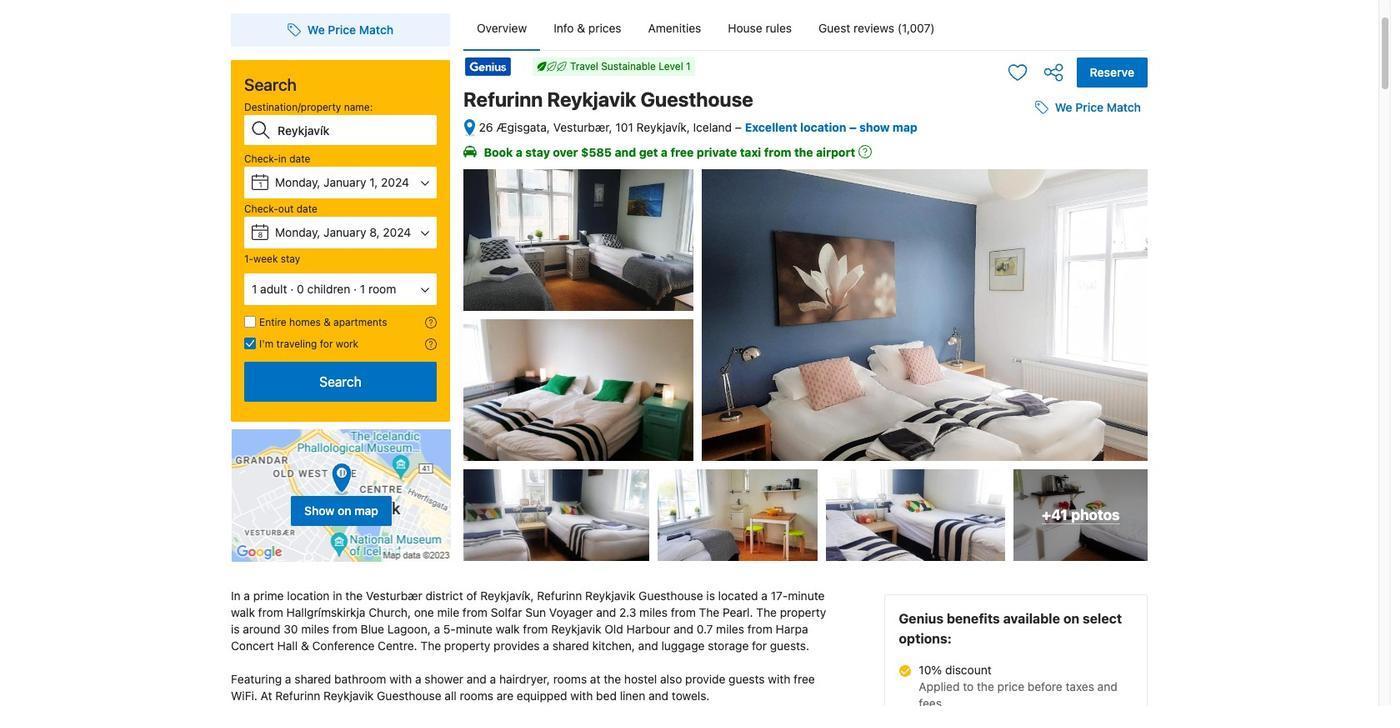 Task type: describe. For each thing, give the bounding box(es) containing it.
2 vertical spatial guesthouse
[[377, 689, 442, 703]]

january for 1,
[[324, 175, 366, 189]]

and inside 10% discount applied to the price before taxes and fees
[[1098, 680, 1118, 694]]

0 horizontal spatial search
[[244, 75, 297, 94]]

in inside search "section"
[[278, 153, 287, 165]]

1 adult · 0 children · 1 room button
[[244, 274, 437, 305]]

taxi image
[[464, 146, 477, 158]]

26 ægisgata, vesturbær, 101 reykjavík, iceland – excellent location – show map
[[479, 120, 918, 134]]

hall
[[277, 639, 298, 653]]

the left airport
[[795, 145, 814, 159]]

check- for in
[[244, 153, 278, 165]]

location!
[[994, 382, 1044, 396]]

+41
[[1042, 506, 1068, 524]]

reviews inside the very good 1,007 reviews
[[1063, 204, 1098, 216]]

airport
[[816, 145, 856, 159]]

map inside search "section"
[[355, 503, 379, 518]]

reykjavik up the vesturbær,
[[548, 88, 637, 111]]

0 vertical spatial we price match button
[[281, 15, 400, 45]]

before
[[1028, 680, 1063, 694]]

1 horizontal spatial walk
[[496, 622, 520, 636]]

a right provides on the left bottom of page
[[543, 639, 550, 653]]

10% discount applied to the price before taxes and fees
[[919, 663, 1118, 706]]

reviews inside guest reviews (1,007) link
[[854, 21, 895, 35]]

match for right the we price match dropdown button
[[1107, 100, 1142, 114]]

2024 for monday, january 8, 2024
[[383, 225, 411, 239]]

monday, for monday, january 1, 2024
[[275, 175, 321, 189]]

match for the top the we price match dropdown button
[[359, 23, 394, 37]]

8.3
[[1108, 194, 1128, 209]]

2024 for monday, january 1, 2024
[[381, 175, 409, 189]]

sustainable
[[601, 60, 656, 73]]

scored 8.3 element
[[1105, 189, 1132, 215]]

1-week stay
[[244, 253, 300, 265]]

0 vertical spatial shared
[[553, 639, 589, 653]]

0 vertical spatial minute
[[788, 589, 825, 603]]

united
[[979, 339, 1010, 351]]

equipped
[[517, 689, 568, 703]]

luggage
[[662, 639, 705, 653]]

america
[[1059, 339, 1097, 351]]

stay for week
[[281, 253, 300, 265]]

search section
[[224, 0, 457, 563]]

1 horizontal spatial the
[[699, 606, 720, 620]]

1 · from the left
[[290, 282, 294, 296]]

needs
[[1047, 278, 1077, 291]]

from down pearl. at the right
[[748, 622, 773, 636]]

from right taxi
[[765, 145, 792, 159]]

prime
[[253, 589, 284, 603]]

previous image
[[927, 268, 937, 278]]

reserve
[[1091, 65, 1135, 79]]

running
[[1066, 252, 1105, 265]]

we for right the we price match dropdown button
[[1056, 100, 1073, 114]]

a left 17-
[[762, 589, 768, 603]]

1-
[[244, 253, 254, 265]]

excellent location – show map button
[[745, 120, 918, 134]]

one
[[414, 606, 434, 620]]

mostly
[[945, 291, 979, 304]]

conference
[[312, 639, 375, 653]]

prices
[[589, 21, 622, 35]]

0 horizontal spatial the
[[421, 639, 441, 653]]

excellent location!
[[938, 382, 1044, 396]]

solfar
[[491, 606, 522, 620]]

private
[[697, 145, 737, 159]]

benefits
[[947, 611, 1001, 626]]

and left the get
[[615, 145, 637, 159]]

0 vertical spatial guesthouse
[[641, 88, 754, 111]]

0 vertical spatial rooms
[[554, 672, 587, 686]]

location inside in a prime location in the vesturbær district of reykjavík, refurinn reykjavik guesthouse is located a 17-minute walk from hallgrímskirkja church, one mile from solfar sun voyager and 2.3 miles from the pearl. the property is around 30 miles from blue lagoon, a 5-minute walk from reykjavik old harbour and 0.7 miles from harpa concert hall & conference centre. the property provides a shared kitchen, and luggage storage for guests. featuring a shared bathroom with a shower and a hairdryer, rooms at the hostel also provide guests with free wifi. at refurinn reykjavik guesthouse all rooms are equipped with bed linen and to
[[287, 589, 330, 603]]

30
[[284, 622, 298, 636]]

available
[[1004, 611, 1061, 626]]

search inside button
[[320, 374, 362, 389]]

a right the get
[[661, 145, 668, 159]]

and up luggage
[[674, 622, 694, 636]]

harbour
[[627, 622, 671, 636]]

extra
[[1071, 265, 1097, 278]]

a right featuring on the left of the page
[[285, 672, 291, 686]]

genius benefits available on select options:
[[899, 611, 1123, 646]]

check- for out
[[244, 203, 278, 215]]

0 horizontal spatial walk
[[231, 606, 255, 620]]

all
[[445, 689, 457, 703]]

& inside in a prime location in the vesturbær district of reykjavík, refurinn reykjavik guesthouse is located a 17-minute walk from hallgrímskirkja church, one mile from solfar sun voyager and 2.3 miles from the pearl. the property is around 30 miles from blue lagoon, a 5-minute walk from reykjavik old harbour and 0.7 miles from harpa concert hall & conference centre. the property provides a shared kitchen, and luggage storage for guests. featuring a shared bathroom with a shower and a hairdryer, rooms at the hostel also provide guests with free wifi. at refurinn reykjavik guesthouse all rooms are equipped with bed linen and to
[[301, 639, 309, 653]]

if you select this option, we'll show you popular business travel features like breakfast, wifi and free parking. image
[[425, 339, 437, 350]]

amenities
[[648, 21, 702, 35]]

scored 9.2 element
[[1105, 376, 1132, 403]]

info & prices
[[554, 21, 622, 35]]

0 vertical spatial excellent
[[745, 120, 798, 134]]

sleep
[[1094, 278, 1121, 291]]

we price match for right the we price match dropdown button
[[1056, 100, 1142, 114]]

from down prime at the left of page
[[258, 606, 283, 620]]

from up the conference
[[333, 622, 358, 636]]

a left hairdryer,
[[490, 672, 496, 686]]

travel
[[570, 60, 599, 73]]

father,
[[963, 252, 995, 265]]

1 right level
[[686, 60, 691, 73]]

him
[[1050, 265, 1068, 278]]

the up the hallgrímskirkja
[[346, 589, 363, 603]]

traveling inside search "section"
[[277, 338, 317, 350]]

concert
[[231, 639, 274, 653]]

i
[[1013, 239, 1016, 252]]

2.3
[[620, 606, 637, 620]]

show on map
[[304, 503, 379, 518]]

then,
[[1024, 291, 1053, 304]]

storage
[[708, 639, 749, 653]]

1 horizontal spatial was
[[1019, 239, 1039, 252]]

and up old
[[596, 606, 617, 620]]

info & prices link
[[541, 7, 635, 50]]

house rules
[[728, 21, 792, 35]]

show
[[860, 120, 890, 134]]

district
[[426, 589, 463, 603]]

reykjavik up 2.3
[[586, 589, 636, 603]]

to inside 10% discount applied to the price before taxes and fees
[[963, 680, 974, 694]]

monday, january 8, 2024
[[275, 225, 411, 239]]

book a stay over ‎$585‏ and get a free private taxi from the airport
[[484, 145, 859, 159]]

1 adult · 0 children · 1 room
[[252, 282, 396, 296]]

level
[[659, 60, 684, 73]]

really
[[945, 239, 975, 252]]

there
[[1086, 291, 1112, 304]]

of inside in a prime location in the vesturbær district of reykjavík, refurinn reykjavik guesthouse is located a 17-minute walk from hallgrímskirkja church, one mile from solfar sun voyager and 2.3 miles from the pearl. the property is around 30 miles from blue lagoon, a 5-minute walk from reykjavik old harbour and 0.7 miles from harpa concert hall & conference centre. the property provides a shared kitchen, and luggage storage for guests. featuring a shared bathroom with a shower and a hairdryer, rooms at the hostel also provide guests with free wifi. at refurinn reykjavik guesthouse all rooms are equipped with bed linen and to
[[467, 589, 477, 603]]

26
[[479, 120, 493, 134]]

the right at
[[604, 672, 621, 686]]

destiny
[[963, 322, 999, 335]]

+41 photos
[[1042, 506, 1120, 524]]

taxes
[[1066, 680, 1095, 694]]

click to open map view image
[[464, 118, 476, 137]]

the up sleep
[[1108, 252, 1124, 265]]

guesthouse
[[945, 265, 1004, 278]]

lagoon,
[[388, 622, 431, 636]]

shower
[[425, 672, 464, 686]]

from up luggage
[[671, 606, 696, 620]]

reykjavik down voyager at left
[[551, 622, 602, 636]]

1 horizontal spatial property
[[780, 606, 827, 620]]

from right the mile
[[463, 606, 488, 620]]

2 · from the left
[[354, 282, 357, 296]]

sun
[[526, 606, 546, 620]]

1 left "room"
[[360, 282, 365, 296]]

8,
[[370, 225, 380, 239]]

1 down the check-in date
[[259, 180, 262, 189]]

1 vertical spatial excellent
[[938, 382, 991, 396]]

mile
[[437, 606, 460, 620]]

0 vertical spatial refurinn
[[464, 88, 543, 111]]

a right in
[[244, 589, 250, 603]]

10%
[[919, 663, 943, 677]]

kitchen,
[[593, 639, 635, 653]]

rated very good element
[[938, 186, 1098, 206]]

featuring
[[231, 672, 282, 686]]

and inside really lovely! i was traveling with my father, and the folks running the guesthouse brought him extra pillows, because he needs to sleep mostly upright. then, when there was a …
[[998, 252, 1017, 265]]

folks
[[1040, 252, 1063, 265]]

0 horizontal spatial miles
[[301, 622, 329, 636]]

0 vertical spatial location
[[801, 120, 847, 134]]

guests
[[729, 672, 765, 686]]

overview
[[477, 21, 527, 35]]

0 vertical spatial reykjavík,
[[637, 120, 690, 134]]

on inside genius benefits available on select options:
[[1064, 611, 1080, 626]]

Where are you going? field
[[271, 115, 437, 145]]

1 vertical spatial refurinn
[[537, 589, 582, 603]]

blue
[[361, 622, 384, 636]]

united states of america
[[979, 339, 1097, 351]]

to inside really lovely! i was traveling with my father, and the folks running the guesthouse brought him extra pillows, because he needs to sleep mostly upright. then, when there was a …
[[1080, 278, 1091, 291]]

are
[[497, 689, 514, 703]]

17-
[[771, 589, 788, 603]]

2 horizontal spatial the
[[757, 606, 777, 620]]

in
[[231, 589, 241, 603]]

1 horizontal spatial we price match button
[[1029, 93, 1148, 123]]

1 – from the left
[[735, 120, 742, 134]]

0 horizontal spatial free
[[671, 145, 694, 159]]

and right shower at the left of the page
[[467, 672, 487, 686]]

at
[[261, 689, 272, 703]]

and down harbour
[[639, 639, 659, 653]]

good
[[1065, 189, 1098, 204]]

reykjavík, inside in a prime location in the vesturbær district of reykjavík, refurinn reykjavik guesthouse is located a 17-minute walk from hallgrímskirkja church, one mile from solfar sun voyager and 2.3 miles from the pearl. the property is around 30 miles from blue lagoon, a 5-minute walk from reykjavik old harbour and 0.7 miles from harpa concert hall & conference centre. the property provides a shared kitchen, and luggage storage for guests. featuring a shared bathroom with a shower and a hairdryer, rooms at the hostel also provide guests with free wifi. at refurinn reykjavik guesthouse all rooms are equipped with bed linen and to
[[481, 589, 534, 603]]



Task type: locate. For each thing, give the bounding box(es) containing it.
0 horizontal spatial &
[[301, 639, 309, 653]]

1 horizontal spatial search
[[320, 374, 362, 389]]

+41 photos link
[[1014, 470, 1148, 561]]

0 vertical spatial january
[[324, 175, 366, 189]]

iceland
[[693, 120, 732, 134]]

0 horizontal spatial stay
[[281, 253, 300, 265]]

0 horizontal spatial we price match
[[308, 23, 394, 37]]

stay right week
[[281, 253, 300, 265]]

price for the top the we price match dropdown button
[[328, 23, 356, 37]]

0 vertical spatial &
[[577, 21, 586, 35]]

0 horizontal spatial property
[[444, 639, 491, 653]]

5-
[[444, 622, 456, 636]]

refurinn up voyager at left
[[537, 589, 582, 603]]

1 monday, from the top
[[275, 175, 321, 189]]

& right hall
[[301, 639, 309, 653]]

1 vertical spatial check-
[[244, 203, 278, 215]]

1 horizontal spatial location
[[801, 120, 847, 134]]

pillows,
[[945, 278, 983, 291]]

date for check-out date
[[297, 203, 318, 215]]

monday, for monday, january 8, 2024
[[275, 225, 321, 239]]

date up monday, january 1, 2024
[[290, 153, 311, 165]]

0 horizontal spatial was
[[945, 304, 965, 317]]

0 horizontal spatial reviews
[[854, 21, 895, 35]]

8
[[258, 230, 263, 239]]

my
[[945, 252, 960, 265]]

around
[[243, 622, 281, 636]]

& inside search "section"
[[324, 316, 331, 329]]

0 vertical spatial in
[[278, 153, 287, 165]]

location
[[801, 120, 847, 134], [287, 589, 330, 603]]

house rules link
[[715, 7, 806, 50]]

travel sustainable level 1
[[570, 60, 691, 73]]

2 vertical spatial &
[[301, 639, 309, 653]]

0 horizontal spatial ·
[[290, 282, 294, 296]]

guest
[[819, 21, 851, 35]]

with down centre.
[[390, 672, 412, 686]]

0 horizontal spatial of
[[467, 589, 477, 603]]

map right show
[[355, 503, 379, 518]]

0 horizontal spatial –
[[735, 120, 742, 134]]

0 vertical spatial for
[[320, 338, 333, 350]]

room
[[369, 282, 396, 296]]

·
[[290, 282, 294, 296], [354, 282, 357, 296]]

lovely!
[[978, 239, 1010, 252]]

vesturbær,
[[554, 120, 613, 134]]

date
[[290, 153, 311, 165], [297, 203, 318, 215]]

for inside search "section"
[[320, 338, 333, 350]]

on inside search "section"
[[338, 503, 352, 518]]

over
[[553, 145, 578, 159]]

a left …
[[968, 304, 974, 317]]

the up 0.7
[[699, 606, 720, 620]]

1 vertical spatial reykjavík,
[[481, 589, 534, 603]]

we price match down reserve button on the top of the page
[[1056, 100, 1142, 114]]

traveling inside really lovely! i was traveling with my father, and the folks running the guesthouse brought him extra pillows, because he needs to sleep mostly upright. then, when there was a …
[[1042, 239, 1085, 252]]

1 check- from the top
[[244, 153, 278, 165]]

search down work
[[320, 374, 362, 389]]

2024
[[381, 175, 409, 189], [383, 225, 411, 239]]

january for 8,
[[324, 225, 366, 239]]

ægisgata,
[[496, 120, 550, 134]]

0 vertical spatial date
[[290, 153, 311, 165]]

minute down the mile
[[456, 622, 493, 636]]

1 horizontal spatial traveling
[[1042, 239, 1085, 252]]

1 horizontal spatial miles
[[640, 606, 668, 620]]

january left 8,
[[324, 225, 366, 239]]

the down discount
[[977, 680, 995, 694]]

taxi
[[740, 145, 762, 159]]

shared down hall
[[295, 672, 331, 686]]

info
[[554, 21, 574, 35]]

excellent
[[745, 120, 798, 134], [938, 382, 991, 396]]

map right show at the top right of page
[[893, 120, 918, 134]]

refurinn right at
[[275, 689, 321, 703]]

walk
[[231, 606, 255, 620], [496, 622, 520, 636]]

0 vertical spatial monday,
[[275, 175, 321, 189]]

0 horizontal spatial to
[[963, 680, 974, 694]]

the
[[699, 606, 720, 620], [757, 606, 777, 620], [421, 639, 441, 653]]

1 horizontal spatial –
[[850, 120, 857, 134]]

minute up harpa
[[788, 589, 825, 603]]

check-in date
[[244, 153, 311, 165]]

1 vertical spatial we price match
[[1056, 100, 1142, 114]]

excellent up taxi
[[745, 120, 798, 134]]

date right out
[[297, 203, 318, 215]]

in up "check-out date"
[[278, 153, 287, 165]]

reykjavik down 'bathroom'
[[324, 689, 374, 703]]

& right 'homes'
[[324, 316, 331, 329]]

monday, down out
[[275, 225, 321, 239]]

we price match button
[[281, 15, 400, 45], [1029, 93, 1148, 123]]

0 vertical spatial 2024
[[381, 175, 409, 189]]

was right i
[[1019, 239, 1039, 252]]

a right book
[[516, 145, 523, 159]]

1 vertical spatial price
[[1076, 100, 1104, 114]]

in inside in a prime location in the vesturbær district of reykjavík, refurinn reykjavik guesthouse is located a 17-minute walk from hallgrímskirkja church, one mile from solfar sun voyager and 2.3 miles from the pearl. the property is around 30 miles from blue lagoon, a 5-minute walk from reykjavik old harbour and 0.7 miles from harpa concert hall & conference centre. the property provides a shared kitchen, and luggage storage for guests. featuring a shared bathroom with a shower and a hairdryer, rooms at the hostel also provide guests with free wifi. at refurinn reykjavik guesthouse all rooms are equipped with bed linen and to
[[333, 589, 342, 603]]

0 horizontal spatial minute
[[456, 622, 493, 636]]

is left located
[[707, 589, 715, 603]]

0 vertical spatial stay
[[526, 145, 550, 159]]

price for right the we price match dropdown button
[[1076, 100, 1104, 114]]

2 check- from the top
[[244, 203, 278, 215]]

0 vertical spatial check-
[[244, 153, 278, 165]]

guest reviews (1,007) link
[[806, 7, 949, 50]]

1 horizontal spatial reykjavík,
[[637, 120, 690, 134]]

the down lagoon,
[[421, 639, 441, 653]]

reykjavík, up solfar
[[481, 589, 534, 603]]

· left 0 at the left
[[290, 282, 294, 296]]

1 vertical spatial of
[[467, 589, 477, 603]]

1 horizontal spatial match
[[1107, 100, 1142, 114]]

1 vertical spatial guesthouse
[[639, 589, 704, 603]]

and up because
[[998, 252, 1017, 265]]

2024 right '1,'
[[381, 175, 409, 189]]

0 horizontal spatial location
[[287, 589, 330, 603]]

stay left the over
[[526, 145, 550, 159]]

match up name:
[[359, 23, 394, 37]]

traveling up him
[[1042, 239, 1085, 252]]

0 horizontal spatial price
[[328, 23, 356, 37]]

1 horizontal spatial in
[[333, 589, 342, 603]]

0 vertical spatial to
[[1080, 278, 1091, 291]]

…
[[977, 304, 985, 317]]

house
[[728, 21, 763, 35]]

book
[[484, 145, 513, 159]]

0 horizontal spatial in
[[278, 153, 287, 165]]

of right district
[[467, 589, 477, 603]]

2 monday, from the top
[[275, 225, 321, 239]]

traveling
[[1042, 239, 1085, 252], [277, 338, 317, 350]]

1 horizontal spatial is
[[707, 589, 715, 603]]

reviews right 1,007
[[1063, 204, 1098, 216]]

on left select at bottom
[[1064, 611, 1080, 626]]

upright.
[[982, 291, 1021, 304]]

rules
[[766, 21, 792, 35]]

location up the hallgrímskirkja
[[287, 589, 330, 603]]

reviews right guest
[[854, 21, 895, 35]]

i'm traveling for work
[[259, 338, 359, 350]]

reviews
[[854, 21, 895, 35], [1063, 204, 1098, 216]]

and right "taxes"
[[1098, 680, 1118, 694]]

in up the hallgrímskirkja
[[333, 589, 342, 603]]

of right states at the top right
[[1046, 339, 1056, 351]]

0 horizontal spatial is
[[231, 622, 240, 636]]

2024 right 8,
[[383, 225, 411, 239]]

2 vertical spatial refurinn
[[275, 689, 321, 703]]

applied
[[919, 680, 960, 694]]

&
[[577, 21, 586, 35], [324, 316, 331, 329], [301, 639, 309, 653]]

next image
[[1133, 268, 1143, 278]]

1 vertical spatial free
[[794, 672, 815, 686]]

harpa
[[776, 622, 809, 636]]

guesthouse up harbour
[[639, 589, 704, 603]]

1 vertical spatial in
[[333, 589, 342, 603]]

1 horizontal spatial ·
[[354, 282, 357, 296]]

1 horizontal spatial stay
[[526, 145, 550, 159]]

0 vertical spatial is
[[707, 589, 715, 603]]

the down 17-
[[757, 606, 777, 620]]

check- up "check-out date"
[[244, 153, 278, 165]]

with right guests
[[768, 672, 791, 686]]

we inside search "section"
[[308, 23, 325, 37]]

at
[[590, 672, 601, 686]]

a inside really lovely! i was traveling with my father, and the folks running the guesthouse brought him extra pillows, because he needs to sleep mostly upright. then, when there was a …
[[968, 304, 974, 317]]

rooms right all at the bottom of page
[[460, 689, 494, 703]]

and down also
[[649, 689, 669, 703]]

price inside search "section"
[[328, 23, 356, 37]]

destination/property name:
[[244, 101, 373, 113]]

miles down the hallgrímskirkja
[[301, 622, 329, 636]]

0 vertical spatial free
[[671, 145, 694, 159]]

0 vertical spatial search
[[244, 75, 297, 94]]

free inside in a prime location in the vesturbær district of reykjavík, refurinn reykjavik guesthouse is located a 17-minute walk from hallgrímskirkja church, one mile from solfar sun voyager and 2.3 miles from the pearl. the property is around 30 miles from blue lagoon, a 5-minute walk from reykjavik old harbour and 0.7 miles from harpa concert hall & conference centre. the property provides a shared kitchen, and luggage storage for guests. featuring a shared bathroom with a shower and a hairdryer, rooms at the hostel also provide guests with free wifi. at refurinn reykjavik guesthouse all rooms are equipped with bed linen and to
[[794, 672, 815, 686]]

101
[[616, 120, 634, 134]]

miles up harbour
[[640, 606, 668, 620]]

price
[[328, 23, 356, 37], [1076, 100, 1104, 114]]

we price match button up name:
[[281, 15, 400, 45]]

search
[[244, 75, 297, 94], [320, 374, 362, 389]]

search button
[[244, 362, 437, 402]]

1 horizontal spatial rooms
[[554, 672, 587, 686]]

hallgrímskirkja
[[286, 606, 366, 620]]

a left shower at the left of the page
[[415, 672, 422, 686]]

guesthouse up 26 ægisgata, vesturbær, 101 reykjavík, iceland – excellent location – show map
[[641, 88, 754, 111]]

pearl.
[[723, 606, 754, 620]]

name:
[[344, 101, 373, 113]]

1 horizontal spatial free
[[794, 672, 815, 686]]

2 horizontal spatial miles
[[716, 622, 745, 636]]

price up name:
[[328, 23, 356, 37]]

we price match inside search "section"
[[308, 23, 394, 37]]

from down sun
[[523, 622, 548, 636]]

we price match up name:
[[308, 23, 394, 37]]

really lovely! i was traveling with my father, and the folks running the guesthouse brought him extra pillows, because he needs to sleep mostly upright. then, when there was a …
[[945, 239, 1124, 317]]

to down discount
[[963, 680, 974, 694]]

church,
[[369, 606, 411, 620]]

0 horizontal spatial shared
[[295, 672, 331, 686]]

for inside in a prime location in the vesturbær district of reykjavík, refurinn reykjavik guesthouse is located a 17-minute walk from hallgrímskirkja church, one mile from solfar sun voyager and 2.3 miles from the pearl. the property is around 30 miles from blue lagoon, a 5-minute walk from reykjavik old harbour and 0.7 miles from harpa concert hall & conference centre. the property provides a shared kitchen, and luggage storage for guests. featuring a shared bathroom with a shower and a hairdryer, rooms at the hostel also provide guests with free wifi. at refurinn reykjavik guesthouse all rooms are equipped with bed linen and to
[[752, 639, 767, 653]]

price
[[998, 680, 1025, 694]]

january
[[324, 175, 366, 189], [324, 225, 366, 239]]

homes
[[289, 316, 321, 329]]

fees
[[919, 696, 942, 706]]

– left show at the top right of page
[[850, 120, 857, 134]]

0 horizontal spatial traveling
[[277, 338, 317, 350]]

& inside info & prices link
[[577, 21, 586, 35]]

1 horizontal spatial we price match
[[1056, 100, 1142, 114]]

map
[[893, 120, 918, 134], [355, 503, 379, 518]]

match down reserve button on the top of the page
[[1107, 100, 1142, 114]]

photos
[[1072, 506, 1120, 524]]

if you select this option, we'll show you popular business travel features like breakfast, wifi and free parking. image
[[425, 339, 437, 350]]

the right i
[[1020, 252, 1037, 265]]

we price match button down reserve button on the top of the page
[[1029, 93, 1148, 123]]

when
[[1056, 291, 1083, 304]]

1 january from the top
[[324, 175, 366, 189]]

miles up storage
[[716, 622, 745, 636]]

1 vertical spatial property
[[444, 639, 491, 653]]

1 horizontal spatial &
[[324, 316, 331, 329]]

2 january from the top
[[324, 225, 366, 239]]

with down at
[[571, 689, 593, 703]]

1 vertical spatial rooms
[[460, 689, 494, 703]]

stay
[[526, 145, 550, 159], [281, 253, 300, 265]]

provides
[[494, 639, 540, 653]]

guest reviews (1,007)
[[819, 21, 935, 35]]

0 horizontal spatial rooms
[[460, 689, 494, 703]]

location up airport
[[801, 120, 847, 134]]

from
[[765, 145, 792, 159], [258, 606, 283, 620], [463, 606, 488, 620], [671, 606, 696, 620], [333, 622, 358, 636], [523, 622, 548, 636], [748, 622, 773, 636]]

price down reserve button on the top of the page
[[1076, 100, 1104, 114]]

0 vertical spatial was
[[1019, 239, 1039, 252]]

stay inside search "section"
[[281, 253, 300, 265]]

2 – from the left
[[850, 120, 857, 134]]

we'll show you stays where you can have the entire place to yourself image
[[425, 317, 437, 329], [425, 317, 437, 329]]

destination/property
[[244, 101, 341, 113]]

overview link
[[464, 7, 541, 50]]

rooms
[[554, 672, 587, 686], [460, 689, 494, 703]]

0 vertical spatial map
[[893, 120, 918, 134]]

with up the extra
[[1088, 239, 1110, 252]]

shared down voyager at left
[[553, 639, 589, 653]]

& right info
[[577, 21, 586, 35]]

1 vertical spatial monday,
[[275, 225, 321, 239]]

0 horizontal spatial map
[[355, 503, 379, 518]]

date for check-in date
[[290, 153, 311, 165]]

1 horizontal spatial map
[[893, 120, 918, 134]]

reserve button
[[1077, 58, 1148, 88]]

excellent down the united
[[938, 382, 991, 396]]

amenities link
[[635, 7, 715, 50]]

‎$585‏
[[581, 145, 612, 159]]

1 vertical spatial search
[[320, 374, 362, 389]]

0 vertical spatial walk
[[231, 606, 255, 620]]

0 vertical spatial property
[[780, 606, 827, 620]]

1 horizontal spatial we
[[1056, 100, 1073, 114]]

· right the children
[[354, 282, 357, 296]]

old
[[605, 622, 624, 636]]

1 horizontal spatial minute
[[788, 589, 825, 603]]

1 vertical spatial shared
[[295, 672, 331, 686]]

the inside 10% discount applied to the price before taxes and fees
[[977, 680, 995, 694]]

1 vertical spatial traveling
[[277, 338, 317, 350]]

0 horizontal spatial reykjavík,
[[481, 589, 534, 603]]

voyager
[[549, 606, 593, 620]]

0 vertical spatial traveling
[[1042, 239, 1085, 252]]

– right iceland
[[735, 120, 742, 134]]

0 vertical spatial price
[[328, 23, 356, 37]]

match inside search "section"
[[359, 23, 394, 37]]

property down 5-
[[444, 639, 491, 653]]

0 horizontal spatial we price match button
[[281, 15, 400, 45]]

refurinn
[[464, 88, 543, 111], [537, 589, 582, 603], [275, 689, 321, 703]]

1 vertical spatial location
[[287, 589, 330, 603]]

1 vertical spatial to
[[963, 680, 974, 694]]

options:
[[899, 631, 952, 646]]

check-
[[244, 153, 278, 165], [244, 203, 278, 215]]

0 horizontal spatial excellent
[[745, 120, 798, 134]]

get
[[639, 145, 658, 159]]

1 horizontal spatial price
[[1076, 100, 1104, 114]]

0 vertical spatial we price match
[[308, 23, 394, 37]]

on
[[338, 503, 352, 518], [1064, 611, 1080, 626]]

brought
[[1007, 265, 1047, 278]]

0 vertical spatial match
[[359, 23, 394, 37]]

free down "guests."
[[794, 672, 815, 686]]

1
[[686, 60, 691, 73], [259, 180, 262, 189], [252, 282, 257, 296], [360, 282, 365, 296]]

1 horizontal spatial of
[[1046, 339, 1056, 351]]

rooms left at
[[554, 672, 587, 686]]

1 vertical spatial date
[[297, 203, 318, 215]]

refurinn up 26 on the left of the page
[[464, 88, 543, 111]]

stay for a
[[526, 145, 550, 159]]

1 vertical spatial was
[[945, 304, 965, 317]]

1 vertical spatial january
[[324, 225, 366, 239]]

with inside really lovely! i was traveling with my father, and the folks running the guesthouse brought him extra pillows, because he needs to sleep mostly upright. then, when there was a …
[[1088, 239, 1110, 252]]

we for the top the we price match dropdown button
[[308, 23, 325, 37]]

entire
[[259, 316, 287, 329]]

for left "guests."
[[752, 639, 767, 653]]

we price match for the top the we price match dropdown button
[[308, 23, 394, 37]]

very good 1,007 reviews
[[1033, 189, 1098, 216]]

hostel
[[625, 672, 657, 686]]

1 horizontal spatial on
[[1064, 611, 1080, 626]]

monday, up out
[[275, 175, 321, 189]]

a left 5-
[[434, 622, 440, 636]]

0
[[297, 282, 304, 296]]

is up concert
[[231, 622, 240, 636]]

0 vertical spatial of
[[1046, 339, 1056, 351]]

1 left 'adult' at top left
[[252, 282, 257, 296]]

children
[[307, 282, 351, 296]]

1 vertical spatial map
[[355, 503, 379, 518]]

0 horizontal spatial for
[[320, 338, 333, 350]]

we
[[308, 23, 325, 37], [1056, 100, 1073, 114]]

search up destination/property
[[244, 75, 297, 94]]



Task type: vqa. For each thing, say whether or not it's contained in the screenshot.
rewards
no



